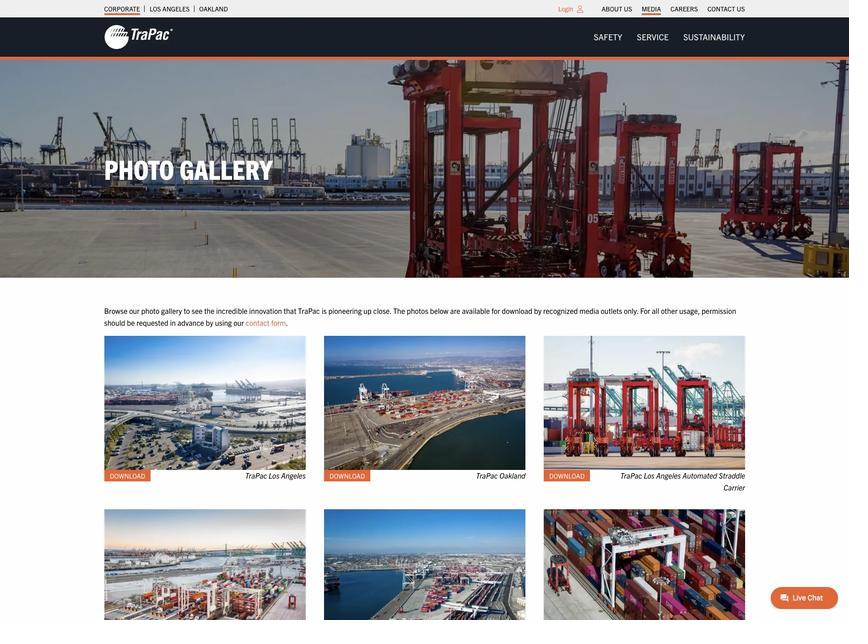 Task type: describe. For each thing, give the bounding box(es) containing it.
the
[[204, 306, 215, 316]]

light image
[[577, 5, 584, 13]]

contact form .
[[246, 318, 288, 327]]

careers
[[671, 5, 698, 13]]

download for trapac los angeles
[[110, 472, 145, 480]]

contact us link
[[708, 2, 745, 15]]

download link for trapac los angeles
[[104, 471, 151, 482]]

using
[[215, 318, 232, 327]]

angeles for trapac los angeles
[[281, 471, 306, 481]]

corporate
[[104, 5, 140, 13]]

trapac oakland image
[[324, 336, 525, 471]]

about us link
[[602, 2, 632, 15]]

trapac inside the browse our photo gallery to see the incredible innovation that trapac is pioneering up close. the photos below are available for download by recognized media outlets only. for all other usage, permission should be requested in advance by using our
[[298, 306, 320, 316]]

all
[[652, 306, 660, 316]]

browse
[[104, 306, 128, 316]]

0 vertical spatial oakland
[[199, 5, 228, 13]]

up
[[364, 306, 372, 316]]

corporate link
[[104, 2, 140, 15]]

automated
[[683, 471, 717, 481]]

login
[[559, 5, 574, 13]]

0 horizontal spatial los
[[150, 5, 161, 13]]

close.
[[373, 306, 392, 316]]

photo
[[104, 152, 174, 186]]

the
[[393, 306, 405, 316]]

1 horizontal spatial our
[[234, 318, 244, 327]]

trapac los angeles automated straddle carrier
[[620, 471, 745, 492]]

careers link
[[671, 2, 698, 15]]

contact form link
[[246, 318, 286, 327]]

about us
[[602, 5, 632, 13]]

download link for trapac los angeles automated straddle carrier
[[544, 471, 590, 482]]

media link
[[642, 2, 661, 15]]

trapac los angeles
[[245, 471, 306, 481]]

1 horizontal spatial by
[[534, 306, 542, 316]]

advance
[[178, 318, 204, 327]]

0 vertical spatial our
[[129, 306, 140, 316]]

photos
[[407, 306, 428, 316]]

is
[[322, 306, 327, 316]]

browse our photo gallery to see the incredible innovation that trapac is pioneering up close. the photos below are available for download by recognized media outlets only. for all other usage, permission should be requested in advance by using our
[[104, 306, 736, 327]]

to
[[184, 306, 190, 316]]

us for contact us
[[737, 5, 745, 13]]

trapac for trapac oakland
[[476, 471, 498, 481]]

other
[[661, 306, 678, 316]]

contact
[[246, 318, 270, 327]]

trapac los angeles automated stacking crane image
[[544, 510, 745, 620]]

photo gallery
[[104, 152, 273, 186]]

form
[[271, 318, 286, 327]]

photo
[[141, 306, 160, 316]]

available
[[462, 306, 490, 316]]

that
[[284, 306, 296, 316]]

gallery
[[180, 152, 273, 186]]

download for trapac los angeles automated straddle carrier
[[549, 472, 585, 480]]

trapac oakland
[[476, 471, 525, 481]]



Task type: vqa. For each thing, say whether or not it's contained in the screenshot.
tab panel inside the main content
yes



Task type: locate. For each thing, give the bounding box(es) containing it.
by
[[534, 306, 542, 316], [206, 318, 213, 327]]

incredible
[[216, 306, 248, 316]]

oakland
[[199, 5, 228, 13], [499, 471, 525, 481]]

1 vertical spatial oakland
[[499, 471, 525, 481]]

los angeles link
[[150, 2, 190, 15]]

main content containing browse our photo gallery to see the incredible innovation that trapac is pioneering up close. the photos below are available for download by recognized media outlets only. for all other usage, permission should be requested in advance by using our
[[95, 305, 849, 620]]

service link
[[630, 28, 676, 46]]

below
[[430, 306, 449, 316]]

1 horizontal spatial download link
[[324, 471, 370, 482]]

angeles inside trapac los angeles automated straddle carrier
[[656, 471, 681, 481]]

2 download link from the left
[[324, 471, 370, 482]]

recognized
[[543, 306, 578, 316]]

for
[[492, 306, 500, 316]]

0 vertical spatial by
[[534, 306, 542, 316]]

should
[[104, 318, 125, 327]]

media
[[642, 5, 661, 13]]

tab panel
[[95, 336, 754, 620]]

trapac los angeles image
[[104, 336, 306, 471], [104, 510, 306, 620], [324, 510, 525, 620]]

1 download from the left
[[110, 472, 145, 480]]

us
[[624, 5, 632, 13], [737, 5, 745, 13]]

corporate image
[[104, 24, 173, 50]]

about
[[602, 5, 623, 13]]

los for trapac los angeles automated straddle carrier
[[644, 471, 655, 481]]

us right contact
[[737, 5, 745, 13]]

los angeles
[[150, 5, 190, 13]]

our up 'be'
[[129, 306, 140, 316]]

2 download from the left
[[329, 472, 365, 480]]

us inside about us link
[[624, 5, 632, 13]]

contact us
[[708, 5, 745, 13]]

are
[[450, 306, 460, 316]]

media
[[580, 306, 599, 316]]

2 horizontal spatial download link
[[544, 471, 590, 482]]

login link
[[559, 5, 574, 13]]

usage,
[[680, 306, 700, 316]]

los for trapac los angeles
[[269, 471, 279, 481]]

menu bar up service
[[597, 2, 750, 15]]

menu bar containing safety
[[587, 28, 753, 46]]

2 us from the left
[[737, 5, 745, 13]]

angeles for trapac los angeles automated straddle carrier
[[656, 471, 681, 481]]

1 us from the left
[[624, 5, 632, 13]]

requested
[[137, 318, 168, 327]]

be
[[127, 318, 135, 327]]

trapac los angeles automated straddle carrier image
[[544, 336, 745, 471]]

by down the
[[206, 318, 213, 327]]

1 horizontal spatial los
[[269, 471, 279, 481]]

menu bar down careers at the right
[[587, 28, 753, 46]]

2 horizontal spatial download
[[549, 472, 585, 480]]

by right download
[[534, 306, 542, 316]]

1 download link from the left
[[104, 471, 151, 482]]

outlets
[[601, 306, 623, 316]]

for
[[640, 306, 651, 316]]

straddle
[[719, 471, 745, 481]]

0 horizontal spatial download
[[110, 472, 145, 480]]

1 horizontal spatial us
[[737, 5, 745, 13]]

los
[[150, 5, 161, 13], [269, 471, 279, 481], [644, 471, 655, 481]]

1 vertical spatial our
[[234, 318, 244, 327]]

pioneering
[[329, 306, 362, 316]]

2 horizontal spatial angeles
[[656, 471, 681, 481]]

sustainability link
[[676, 28, 753, 46]]

0 horizontal spatial oakland
[[199, 5, 228, 13]]

us right about
[[624, 5, 632, 13]]

download link
[[104, 471, 151, 482], [324, 471, 370, 482], [544, 471, 590, 482]]

main content
[[95, 305, 849, 620]]

carrier
[[724, 483, 745, 492]]

safety
[[594, 32, 623, 42]]

us inside the contact us link
[[737, 5, 745, 13]]

us for about us
[[624, 5, 632, 13]]

only.
[[624, 306, 639, 316]]

1 horizontal spatial angeles
[[281, 471, 306, 481]]

download
[[110, 472, 145, 480], [329, 472, 365, 480], [549, 472, 585, 480]]

download
[[502, 306, 533, 316]]

trapac
[[298, 306, 320, 316], [245, 471, 267, 481], [476, 471, 498, 481], [620, 471, 642, 481]]

contact
[[708, 5, 736, 13]]

sustainability
[[684, 32, 745, 42]]

in
[[170, 318, 176, 327]]

tab panel containing trapac los angeles
[[95, 336, 754, 620]]

menu bar
[[597, 2, 750, 15], [587, 28, 753, 46]]

see
[[192, 306, 203, 316]]

trapac for trapac los angeles
[[245, 471, 267, 481]]

.
[[286, 318, 288, 327]]

oakland link
[[199, 2, 228, 15]]

download link for trapac oakland
[[324, 471, 370, 482]]

2 horizontal spatial los
[[644, 471, 655, 481]]

gallery
[[161, 306, 182, 316]]

trapac for trapac los angeles automated straddle carrier
[[620, 471, 642, 481]]

0 horizontal spatial angeles
[[162, 5, 190, 13]]

1 horizontal spatial oakland
[[499, 471, 525, 481]]

1 horizontal spatial download
[[329, 472, 365, 480]]

3 download link from the left
[[544, 471, 590, 482]]

0 horizontal spatial our
[[129, 306, 140, 316]]

trapac inside trapac los angeles automated straddle carrier
[[620, 471, 642, 481]]

download for trapac oakland
[[329, 472, 365, 480]]

menu bar containing about us
[[597, 2, 750, 15]]

permission
[[702, 306, 736, 316]]

0 vertical spatial menu bar
[[597, 2, 750, 15]]

0 horizontal spatial us
[[624, 5, 632, 13]]

our
[[129, 306, 140, 316], [234, 318, 244, 327]]

0 horizontal spatial by
[[206, 318, 213, 327]]

0 horizontal spatial download link
[[104, 471, 151, 482]]

our down incredible
[[234, 318, 244, 327]]

3 download from the left
[[549, 472, 585, 480]]

innovation
[[249, 306, 282, 316]]

1 vertical spatial by
[[206, 318, 213, 327]]

1 vertical spatial menu bar
[[587, 28, 753, 46]]

service
[[637, 32, 669, 42]]

angeles
[[162, 5, 190, 13], [281, 471, 306, 481], [656, 471, 681, 481]]

los inside trapac los angeles automated straddle carrier
[[644, 471, 655, 481]]

safety link
[[587, 28, 630, 46]]



